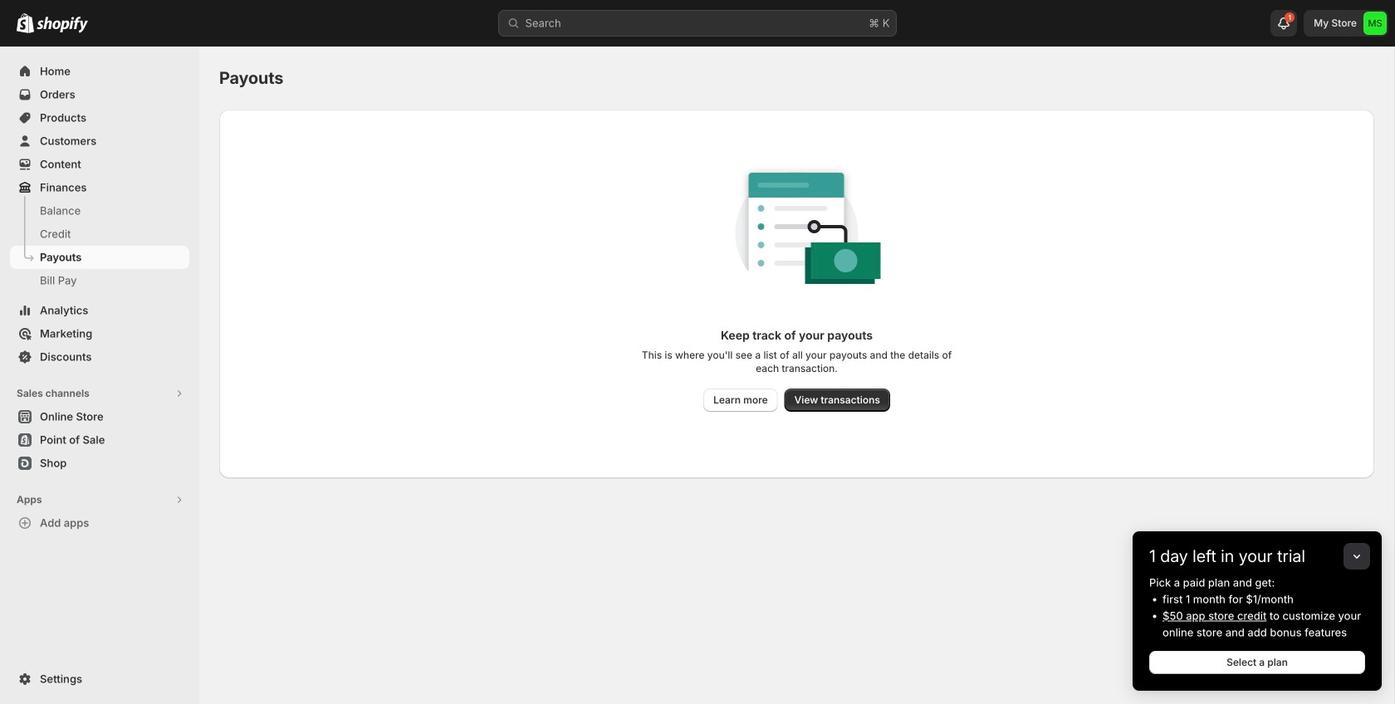 Task type: describe. For each thing, give the bounding box(es) containing it.
my store image
[[1364, 12, 1387, 35]]



Task type: vqa. For each thing, say whether or not it's contained in the screenshot.
text field
no



Task type: locate. For each thing, give the bounding box(es) containing it.
shopify image
[[17, 13, 34, 33], [37, 16, 88, 33]]

1 horizontal spatial shopify image
[[37, 16, 88, 33]]

0 horizontal spatial shopify image
[[17, 13, 34, 33]]



